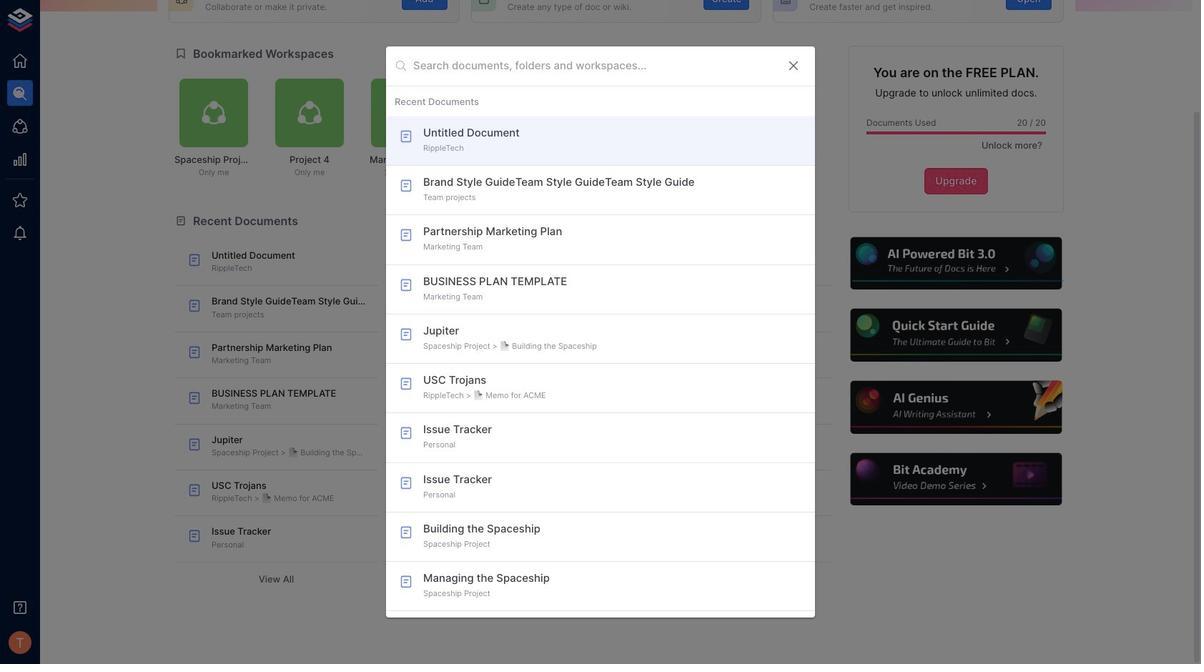 Task type: locate. For each thing, give the bounding box(es) containing it.
2 help image from the top
[[849, 307, 1064, 364]]

dialog
[[386, 47, 815, 618]]

4 help image from the top
[[849, 451, 1064, 508]]

help image
[[849, 235, 1064, 292], [849, 307, 1064, 364], [849, 379, 1064, 436], [849, 451, 1064, 508]]

1 help image from the top
[[849, 235, 1064, 292]]

Search documents, folders and workspaces... text field
[[413, 55, 775, 77]]



Task type: vqa. For each thing, say whether or not it's contained in the screenshot.
second help Image from the top
yes



Task type: describe. For each thing, give the bounding box(es) containing it.
3 help image from the top
[[849, 379, 1064, 436]]



